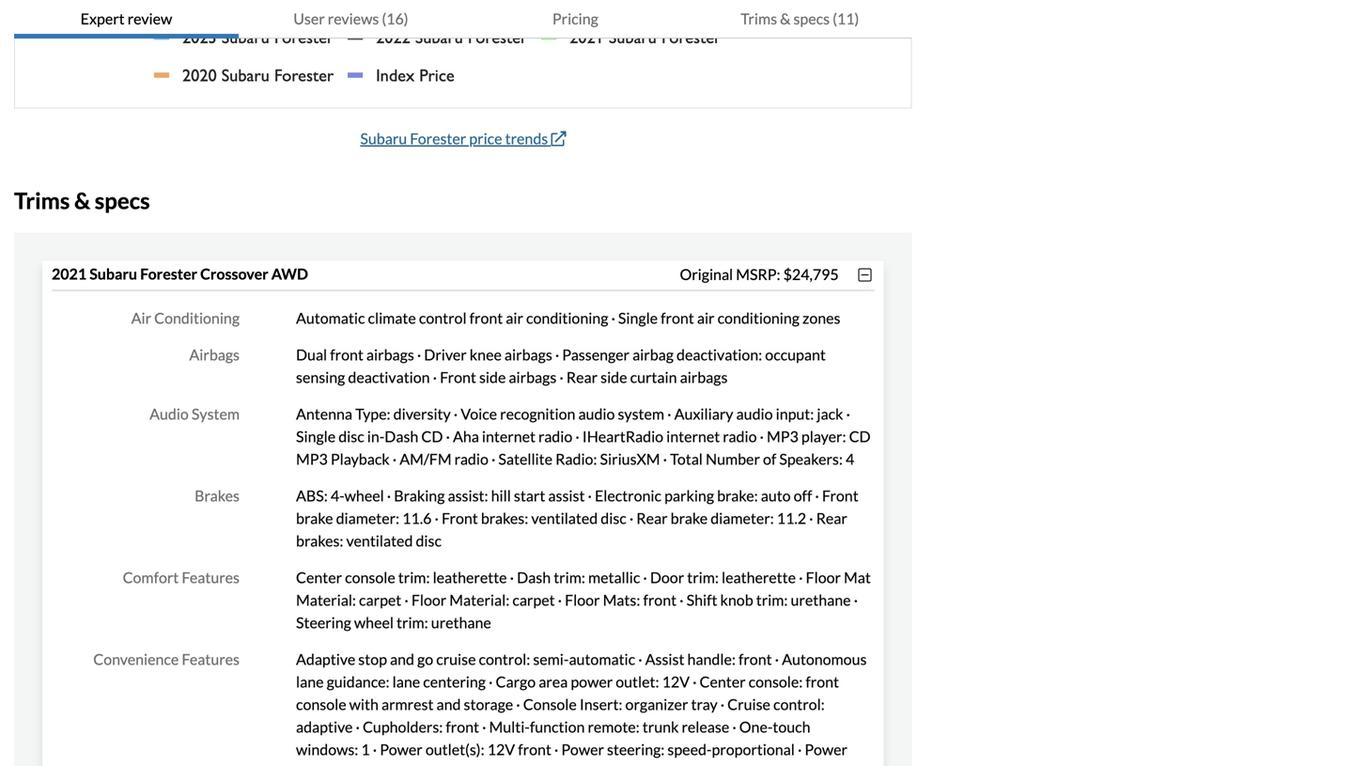 Task type: describe. For each thing, give the bounding box(es) containing it.
rear
[[567, 763, 595, 766]]

trim: down the 11.6
[[398, 568, 430, 587]]

· down hill
[[510, 568, 514, 587]]

proportional
[[712, 740, 795, 759]]

knee
[[470, 346, 502, 364]]

trim: right the knob
[[756, 591, 788, 609]]

· down driver
[[433, 368, 437, 386]]

front inside the dual front airbags · driver knee airbags · passenger airbag deactivation: occupant sensing deactivation · front side airbags · rear side curtain airbags
[[440, 368, 476, 386]]

1 vertical spatial and
[[437, 695, 461, 714]]

steering inside "center console trim: leatherette · dash trim: metallic · door trim: leatherette · floor mat material: carpet · floor material: carpet · floor mats: front · shift knob trim: urethane · steering wheel trim: urethane"
[[296, 613, 351, 632]]

· left total
[[663, 450, 667, 468]]

trims for trims & specs (11)
[[741, 9, 777, 28]]

1 audio from the left
[[579, 405, 615, 423]]

(16)
[[382, 9, 408, 28]]

· left assist
[[638, 650, 643, 668]]

playback
[[331, 450, 390, 468]]

parking
[[665, 487, 714, 505]]

jack
[[817, 405, 844, 423]]

· left voice
[[454, 405, 458, 423]]

comfort features
[[123, 568, 240, 587]]

mat
[[844, 568, 871, 587]]

· up of
[[760, 427, 764, 446]]

front down autonomous
[[806, 673, 839, 691]]

adaptive
[[296, 650, 356, 668]]

0 vertical spatial ventilated
[[531, 509, 598, 527]]

antenna
[[296, 405, 353, 423]]

auto
[[761, 487, 791, 505]]

radio:
[[556, 450, 597, 468]]

lockout
[[361, 763, 410, 766]]

0 vertical spatial and
[[390, 650, 415, 668]]

awd
[[271, 265, 308, 283]]

dual front airbags · driver knee airbags · passenger airbag deactivation: occupant sensing deactivation · front side airbags · rear side curtain airbags
[[296, 346, 826, 386]]

remote:
[[588, 718, 640, 736]]

features for comfort features
[[182, 568, 240, 587]]

· left braking
[[387, 487, 391, 505]]

handle:
[[688, 650, 736, 668]]

tab list containing expert review
[[14, 0, 913, 39]]

1 vertical spatial ventilated
[[346, 532, 413, 550]]

airbag
[[633, 346, 674, 364]]

siriusxm
[[600, 450, 660, 468]]

disc inside antenna type: diversity · voice recognition audio system · auxiliary audio input: jack · single disc in-dash cd · aha internet radio · iheartradio internet radio · mp3 player: cd mp3 playback · am/fm radio · satellite radio: siriusxm · total number of speakers: 4
[[339, 427, 364, 446]]

am/fm
[[400, 450, 452, 468]]

1 horizontal spatial control:
[[774, 695, 825, 714]]

airbags
[[189, 346, 240, 364]]

· up passenger on the top left
[[611, 309, 616, 327]]

console inside "center console trim: leatherette · dash trim: metallic · door trim: leatherette · floor mat material: carpet · floor material: carpet · floor mats: front · shift knob trim: urethane · steering wheel trim: urethane"
[[345, 568, 395, 587]]

trim: left metallic
[[554, 568, 586, 587]]

0 vertical spatial brakes:
[[481, 509, 529, 527]]

3 power from the left
[[805, 740, 848, 759]]

trims & specs
[[14, 187, 150, 214]]

· left door
[[643, 568, 647, 587]]

in-
[[367, 427, 385, 446]]

· down cargo
[[516, 695, 520, 714]]

reading
[[468, 763, 521, 766]]

1 leatherette from the left
[[433, 568, 507, 587]]

0 vertical spatial urethane
[[791, 591, 851, 609]]

air
[[131, 309, 151, 327]]

storage
[[464, 695, 513, 714]]

0 vertical spatial single
[[618, 309, 658, 327]]

knob
[[721, 591, 754, 609]]

0 horizontal spatial floor
[[412, 591, 447, 609]]

· up semi-
[[558, 591, 562, 609]]

features for convenience features
[[182, 650, 240, 668]]

trims for trims & specs
[[14, 187, 70, 214]]

1 brake from the left
[[296, 509, 333, 527]]

front up airbag
[[661, 309, 694, 327]]

control
[[419, 309, 467, 327]]

1 vertical spatial front
[[822, 487, 859, 505]]

· up console:
[[775, 650, 779, 668]]

· right "rear"
[[597, 763, 602, 766]]

trims & specs (11)
[[741, 9, 859, 28]]

console inside adaptive stop and go cruise control: semi-automatic · assist handle: front · autonomous lane guidance: lane centering · cargo area power outlet: 12v · center console: front console with armrest and storage · console insert: organizer tray · cruise control: adaptive · cupholders: front · multi-function remote: trunk release · one-touch windows: 1 · power outlet(s): 12v front · power steering: speed-proportional · power windows: lockout button · reading lights: rear · rear power outlet: 12v · steering w
[[296, 695, 346, 714]]

· right the jack
[[847, 405, 851, 423]]

deactivation
[[348, 368, 430, 386]]

airbags down deactivation:
[[680, 368, 728, 386]]

2 windows: from the top
[[296, 763, 358, 766]]

metallic
[[588, 568, 640, 587]]

· down with in the left of the page
[[356, 718, 360, 736]]

off
[[794, 487, 813, 505]]

· down the proportional
[[761, 763, 765, 766]]

1 windows: from the top
[[296, 740, 358, 759]]

· right the 11.6
[[435, 509, 439, 527]]

number
[[706, 450, 760, 468]]

0 vertical spatial mp3
[[767, 427, 799, 446]]

1
[[361, 740, 370, 759]]

1 horizontal spatial radio
[[539, 427, 573, 446]]

· down mat
[[854, 591, 858, 609]]

2 cd from the left
[[849, 427, 871, 446]]

2 audio from the left
[[737, 405, 773, 423]]

2 air from the left
[[697, 309, 715, 327]]

11.6
[[402, 509, 432, 527]]

insert:
[[580, 695, 623, 714]]

1 air from the left
[[506, 309, 524, 327]]

adaptive
[[296, 718, 353, 736]]

trims & specs (11) tab
[[688, 0, 913, 39]]

· left mat
[[799, 568, 803, 587]]

multi-
[[489, 718, 530, 736]]

1 diameter: from the left
[[336, 509, 400, 527]]

· right 11.2
[[809, 509, 814, 527]]

2 side from the left
[[601, 368, 627, 386]]

0 horizontal spatial mp3
[[296, 450, 328, 468]]

release
[[682, 718, 730, 736]]

dual
[[296, 346, 327, 364]]

expert review tab
[[14, 0, 239, 39]]

trunk
[[643, 718, 679, 736]]

driver
[[424, 346, 467, 364]]

system
[[192, 405, 240, 423]]

1 horizontal spatial forester
[[410, 129, 466, 148]]

· up storage
[[489, 673, 493, 691]]

area
[[539, 673, 568, 691]]

adaptive stop and go cruise control: semi-automatic · assist handle: front · autonomous lane guidance: lane centering · cargo area power outlet: 12v · center console: front console with armrest and storage · console insert: organizer tray · cruise control: adaptive · cupholders: front · multi-function remote: trunk release · one-touch windows: 1 · power outlet(s): 12v front · power steering: speed-proportional · power windows: lockout button · reading lights: rear · rear power outlet: 12v · steering w
[[296, 650, 869, 766]]

console
[[523, 695, 577, 714]]

2021 subaru forester crossover awd
[[52, 265, 308, 283]]

2 lane from the left
[[393, 673, 420, 691]]

original msrp: $24,795
[[680, 265, 839, 283]]

specs for trims & specs (11)
[[794, 9, 830, 28]]

1 vertical spatial 12v
[[488, 740, 515, 759]]

· down electronic
[[630, 509, 634, 527]]

curtain
[[630, 368, 677, 386]]

0 vertical spatial 12v
[[662, 673, 690, 691]]

& for trims & specs (11)
[[780, 9, 791, 28]]

4
[[846, 450, 855, 468]]

automatic
[[569, 650, 636, 668]]

hill
[[491, 487, 511, 505]]

1 material: from the left
[[296, 591, 356, 609]]

semi-
[[533, 650, 569, 668]]

2 horizontal spatial radio
[[723, 427, 757, 446]]

0 horizontal spatial radio
[[455, 450, 489, 468]]

reviews
[[328, 9, 379, 28]]

subaru forester price trends link
[[360, 129, 566, 148]]

electronic
[[595, 487, 662, 505]]

front up console:
[[739, 650, 772, 668]]

0 vertical spatial outlet:
[[616, 673, 659, 691]]

2 internet from the left
[[667, 427, 720, 446]]

recognition
[[500, 405, 576, 423]]

satellite
[[499, 450, 553, 468]]

abs:
[[296, 487, 328, 505]]

door
[[650, 568, 684, 587]]

· left shift
[[680, 591, 684, 609]]

· down automatic climate control front air conditioning · single front air conditioning zones
[[555, 346, 560, 364]]

expert review
[[81, 9, 172, 28]]

shift
[[687, 591, 718, 609]]

front up lights:
[[518, 740, 552, 759]]

rear down electronic
[[637, 509, 668, 527]]

original
[[680, 265, 733, 283]]

lights:
[[524, 763, 564, 766]]

cargo
[[496, 673, 536, 691]]

· right tray
[[721, 695, 725, 714]]

speed-
[[668, 740, 712, 759]]

· left aha
[[446, 427, 450, 446]]

1 side from the left
[[479, 368, 506, 386]]

· right system at the bottom left of the page
[[668, 405, 672, 423]]

console:
[[749, 673, 803, 691]]

start
[[514, 487, 546, 505]]

input:
[[776, 405, 814, 423]]

· down outlet(s): at the left bottom
[[461, 763, 465, 766]]

cruise
[[728, 695, 771, 714]]

0 horizontal spatial control:
[[479, 650, 530, 668]]

1 power from the left
[[380, 740, 423, 759]]

review
[[128, 9, 172, 28]]

autonomous
[[782, 650, 867, 668]]

tray
[[691, 695, 718, 714]]

user
[[294, 9, 325, 28]]



Task type: locate. For each thing, give the bounding box(es) containing it.
1 horizontal spatial specs
[[794, 9, 830, 28]]

2 horizontal spatial floor
[[806, 568, 841, 587]]

0 horizontal spatial air
[[506, 309, 524, 327]]

convenience
[[93, 650, 179, 668]]

front up knee
[[470, 309, 503, 327]]

convenience features
[[93, 650, 240, 668]]

rear right 11.2
[[816, 509, 848, 527]]

1 internet from the left
[[482, 427, 536, 446]]

1 features from the top
[[182, 568, 240, 587]]

system
[[618, 405, 665, 423]]

front inside "center console trim: leatherette · dash trim: metallic · door trim: leatherette · floor mat material: carpet · floor material: carpet · floor mats: front · shift knob trim: urethane · steering wheel trim: urethane"
[[643, 591, 677, 609]]

0 horizontal spatial forester
[[140, 265, 197, 283]]

internet
[[482, 427, 536, 446], [667, 427, 720, 446]]

front inside the dual front airbags · driver knee airbags · passenger airbag deactivation: occupant sensing deactivation · front side airbags · rear side curtain airbags
[[330, 346, 364, 364]]

1 horizontal spatial disc
[[416, 532, 442, 550]]

0 horizontal spatial trims
[[14, 187, 70, 214]]

12v down the proportional
[[730, 763, 758, 766]]

& left the (11)
[[780, 9, 791, 28]]

cd up am/fm
[[422, 427, 443, 446]]

minus square image
[[856, 268, 875, 283]]

disc down electronic
[[601, 509, 627, 527]]

subaru forester price trends
[[360, 129, 548, 148]]

1 horizontal spatial power
[[639, 763, 681, 766]]

1 horizontal spatial trims
[[741, 9, 777, 28]]

12v
[[662, 673, 690, 691], [488, 740, 515, 759], [730, 763, 758, 766]]

1 horizontal spatial leatherette
[[722, 568, 796, 587]]

power up insert:
[[571, 673, 613, 691]]

1 horizontal spatial internet
[[667, 427, 720, 446]]

0 vertical spatial control:
[[479, 650, 530, 668]]

1 conditioning from the left
[[526, 309, 609, 327]]

airbags
[[367, 346, 414, 364], [505, 346, 553, 364], [509, 368, 557, 386], [680, 368, 728, 386]]

1 horizontal spatial center
[[700, 673, 746, 691]]

center inside "center console trim: leatherette · dash trim: metallic · door trim: leatherette · floor mat material: carpet · floor material: carpet · floor mats: front · shift knob trim: urethane · steering wheel trim: urethane"
[[296, 568, 342, 587]]

0 vertical spatial wheel
[[345, 487, 384, 505]]

0 vertical spatial subaru
[[360, 129, 407, 148]]

· right off
[[815, 487, 820, 505]]

mp3 down input:
[[767, 427, 799, 446]]

front down driver
[[440, 368, 476, 386]]

2 power from the left
[[562, 740, 604, 759]]

msrp:
[[736, 265, 781, 283]]

side
[[479, 368, 506, 386], [601, 368, 627, 386]]

deactivation:
[[677, 346, 763, 364]]

· down storage
[[482, 718, 486, 736]]

one-
[[740, 718, 773, 736]]

1 horizontal spatial air
[[697, 309, 715, 327]]

assist
[[645, 650, 685, 668]]

brakes
[[195, 487, 240, 505]]

specs left the (11)
[[794, 9, 830, 28]]

· left am/fm
[[393, 450, 397, 468]]

sensing
[[296, 368, 345, 386]]

$24,795
[[784, 265, 839, 283]]

0 horizontal spatial side
[[479, 368, 506, 386]]

forester left price
[[410, 129, 466, 148]]

airbags right knee
[[505, 346, 553, 364]]

floor left mat
[[806, 568, 841, 587]]

trim: up the go
[[397, 613, 428, 632]]

airbags up recognition
[[509, 368, 557, 386]]

internet up satellite
[[482, 427, 536, 446]]

1 horizontal spatial lane
[[393, 673, 420, 691]]

wheel up stop
[[354, 613, 394, 632]]

control: up cargo
[[479, 650, 530, 668]]

1 vertical spatial disc
[[601, 509, 627, 527]]

1 horizontal spatial power
[[562, 740, 604, 759]]

specs for trims & specs
[[95, 187, 150, 214]]

user reviews (16) tab
[[239, 0, 463, 39]]

0 horizontal spatial center
[[296, 568, 342, 587]]

& inside tab
[[780, 9, 791, 28]]

1 horizontal spatial material:
[[450, 591, 510, 609]]

pricing
[[553, 9, 599, 28]]

cruise
[[436, 650, 476, 668]]

pricing tab
[[463, 0, 688, 39]]

1 vertical spatial console
[[296, 695, 346, 714]]

&
[[780, 9, 791, 28], [74, 187, 90, 214]]

control: up the touch
[[774, 695, 825, 714]]

0 vertical spatial dash
[[385, 427, 419, 446]]

1 horizontal spatial &
[[780, 9, 791, 28]]

2 features from the top
[[182, 650, 240, 668]]

conditioning up passenger on the top left
[[526, 309, 609, 327]]

2 carpet from the left
[[513, 591, 555, 609]]

automatic
[[296, 309, 365, 327]]

leatherette
[[433, 568, 507, 587], [722, 568, 796, 587]]

power up lockout
[[380, 740, 423, 759]]

2 horizontal spatial disc
[[601, 509, 627, 527]]

cupholders:
[[363, 718, 443, 736]]

1 horizontal spatial audio
[[737, 405, 773, 423]]

1 vertical spatial power
[[639, 763, 681, 766]]

front right off
[[822, 487, 859, 505]]

0 horizontal spatial material:
[[296, 591, 356, 609]]

side down knee
[[479, 368, 506, 386]]

brake down abs:
[[296, 509, 333, 527]]

1 horizontal spatial subaru
[[360, 129, 407, 148]]

forester
[[410, 129, 466, 148], [140, 265, 197, 283]]

1 vertical spatial &
[[74, 187, 90, 214]]

organizer
[[626, 695, 688, 714]]

specs inside trims & specs (11) tab
[[794, 9, 830, 28]]

·
[[611, 309, 616, 327], [417, 346, 421, 364], [555, 346, 560, 364], [433, 368, 437, 386], [560, 368, 564, 386], [454, 405, 458, 423], [668, 405, 672, 423], [847, 405, 851, 423], [446, 427, 450, 446], [576, 427, 580, 446], [760, 427, 764, 446], [393, 450, 397, 468], [492, 450, 496, 468], [663, 450, 667, 468], [387, 487, 391, 505], [588, 487, 592, 505], [815, 487, 820, 505], [435, 509, 439, 527], [630, 509, 634, 527], [809, 509, 814, 527], [510, 568, 514, 587], [643, 568, 647, 587], [799, 568, 803, 587], [405, 591, 409, 609], [558, 591, 562, 609], [680, 591, 684, 609], [854, 591, 858, 609], [638, 650, 643, 668], [775, 650, 779, 668], [489, 673, 493, 691], [693, 673, 697, 691], [516, 695, 520, 714], [721, 695, 725, 714], [356, 718, 360, 736], [482, 718, 486, 736], [733, 718, 737, 736], [373, 740, 377, 759], [555, 740, 559, 759], [798, 740, 802, 759], [461, 763, 465, 766], [597, 763, 602, 766], [761, 763, 765, 766]]

trim: up shift
[[687, 568, 719, 587]]

2 diameter: from the left
[[711, 509, 774, 527]]

2 vertical spatial front
[[442, 509, 478, 527]]

& up 2021
[[74, 187, 90, 214]]

leatherette up the knob
[[722, 568, 796, 587]]

0 vertical spatial specs
[[794, 9, 830, 28]]

· left satellite
[[492, 450, 496, 468]]

front
[[440, 368, 476, 386], [822, 487, 859, 505], [442, 509, 478, 527]]

wheel inside "center console trim: leatherette · dash trim: metallic · door trim: leatherette · floor mat material: carpet · floor material: carpet · floor mats: front · shift knob trim: urethane · steering wheel trim: urethane"
[[354, 613, 394, 632]]

carpet
[[359, 591, 402, 609], [513, 591, 555, 609]]

· up radio:
[[576, 427, 580, 446]]

12v down assist
[[662, 673, 690, 691]]

1 carpet from the left
[[359, 591, 402, 609]]

0 horizontal spatial subaru
[[89, 265, 137, 283]]

0 horizontal spatial outlet:
[[616, 673, 659, 691]]

1 horizontal spatial conditioning
[[718, 309, 800, 327]]

front down assist:
[[442, 509, 478, 527]]

0 vertical spatial forester
[[410, 129, 466, 148]]

1 vertical spatial dash
[[517, 568, 551, 587]]

2 vertical spatial disc
[[416, 532, 442, 550]]

dash down diversity
[[385, 427, 419, 446]]

ventilated down assist
[[531, 509, 598, 527]]

2 conditioning from the left
[[718, 309, 800, 327]]

& for trims & specs
[[74, 187, 90, 214]]

0 horizontal spatial specs
[[95, 187, 150, 214]]

user reviews (16)
[[294, 9, 408, 28]]

wheel inside "abs: 4-wheel · braking assist: hill start assist · electronic parking brake: auto off · front brake diameter: 11.6 · front brakes: ventilated disc · rear brake diameter: 11.2 · rear brakes: ventilated disc"
[[345, 487, 384, 505]]

0 horizontal spatial lane
[[296, 673, 324, 691]]

conditioning down msrp:
[[718, 309, 800, 327]]

subaru
[[360, 129, 407, 148], [89, 265, 137, 283]]

0 vertical spatial features
[[182, 568, 240, 587]]

side down passenger on the top left
[[601, 368, 627, 386]]

centering
[[423, 673, 486, 691]]

2021
[[52, 265, 87, 283]]

steering inside adaptive stop and go cruise control: semi-automatic · assist handle: front · autonomous lane guidance: lane centering · cargo area power outlet: 12v · center console: front console with armrest and storage · console insert: organizer tray · cruise control: adaptive · cupholders: front · multi-function remote: trunk release · one-touch windows: 1 · power outlet(s): 12v front · power steering: speed-proportional · power windows: lockout button · reading lights: rear · rear power outlet: 12v · steering w
[[768, 763, 823, 766]]

1 horizontal spatial mp3
[[767, 427, 799, 446]]

lane down adaptive
[[296, 673, 324, 691]]

power
[[571, 673, 613, 691], [639, 763, 681, 766]]

power down the touch
[[805, 740, 848, 759]]

auxiliary
[[675, 405, 734, 423]]

leatherette down assist:
[[433, 568, 507, 587]]

1 vertical spatial windows:
[[296, 763, 358, 766]]

1 horizontal spatial ventilated
[[531, 509, 598, 527]]

2 leatherette from the left
[[722, 568, 796, 587]]

0 horizontal spatial urethane
[[431, 613, 491, 632]]

front up outlet(s): at the left bottom
[[446, 718, 479, 736]]

1 vertical spatial subaru
[[89, 265, 137, 283]]

outlet(s):
[[426, 740, 485, 759]]

total
[[670, 450, 703, 468]]

specs up the 2021 subaru forester crossover awd
[[95, 187, 150, 214]]

audio left input:
[[737, 405, 773, 423]]

0 horizontal spatial cd
[[422, 427, 443, 446]]

power up "rear"
[[562, 740, 604, 759]]

· down the 11.6
[[405, 591, 409, 609]]

trims
[[741, 9, 777, 28], [14, 187, 70, 214]]

dash inside antenna type: diversity · voice recognition audio system · auxiliary audio input: jack · single disc in-dash cd · aha internet radio · iheartradio internet radio · mp3 player: cd mp3 playback · am/fm radio · satellite radio: siriusxm · total number of speakers: 4
[[385, 427, 419, 446]]

2 brake from the left
[[671, 509, 708, 527]]

1 cd from the left
[[422, 427, 443, 446]]

1 vertical spatial trims
[[14, 187, 70, 214]]

· down passenger on the top left
[[560, 368, 564, 386]]

voice
[[461, 405, 497, 423]]

comfort
[[123, 568, 179, 587]]

· left one-
[[733, 718, 737, 736]]

0 horizontal spatial single
[[296, 427, 336, 446]]

1 horizontal spatial 12v
[[662, 673, 690, 691]]

1 vertical spatial mp3
[[296, 450, 328, 468]]

single
[[618, 309, 658, 327], [296, 427, 336, 446]]

price
[[469, 129, 502, 148]]

1 vertical spatial urethane
[[431, 613, 491, 632]]

rear inside adaptive stop and go cruise control: semi-automatic · assist handle: front · autonomous lane guidance: lane centering · cargo area power outlet: 12v · center console: front console with armrest and storage · console insert: organizer tray · cruise control: adaptive · cupholders: front · multi-function remote: trunk release · one-touch windows: 1 · power outlet(s): 12v front · power steering: speed-proportional · power windows: lockout button · reading lights: rear · rear power outlet: 12v · steering w
[[604, 763, 636, 766]]

0 horizontal spatial power
[[380, 740, 423, 759]]

air conditioning
[[131, 309, 240, 327]]

material: up cruise
[[450, 591, 510, 609]]

radio down aha
[[455, 450, 489, 468]]

diameter: down 4-
[[336, 509, 400, 527]]

mats:
[[603, 591, 641, 609]]

armrest
[[382, 695, 434, 714]]

2 horizontal spatial 12v
[[730, 763, 758, 766]]

single down antenna
[[296, 427, 336, 446]]

1 vertical spatial forester
[[140, 265, 197, 283]]

rear down passenger on the top left
[[567, 368, 598, 386]]

airbags up "deactivation"
[[367, 346, 414, 364]]

front up sensing
[[330, 346, 364, 364]]

air up deactivation:
[[697, 309, 715, 327]]

brakes:
[[481, 509, 529, 527], [296, 532, 344, 550]]

0 vertical spatial console
[[345, 568, 395, 587]]

steering
[[296, 613, 351, 632], [768, 763, 823, 766]]

abs: 4-wheel · braking assist: hill start assist · electronic parking brake: auto off · front brake diameter: 11.6 · front brakes: ventilated disc · rear brake diameter: 11.2 · rear brakes: ventilated disc
[[296, 487, 859, 550]]

go
[[417, 650, 433, 668]]

tab list
[[14, 0, 913, 39]]

air
[[506, 309, 524, 327], [697, 309, 715, 327]]

1 horizontal spatial cd
[[849, 427, 871, 446]]

· up tray
[[693, 673, 697, 691]]

trims left the (11)
[[741, 9, 777, 28]]

touch
[[773, 718, 811, 736]]

brake
[[296, 509, 333, 527], [671, 509, 708, 527]]

· right '1'
[[373, 740, 377, 759]]

0 horizontal spatial conditioning
[[526, 309, 609, 327]]

1 horizontal spatial single
[[618, 309, 658, 327]]

center inside adaptive stop and go cruise control: semi-automatic · assist handle: front · autonomous lane guidance: lane centering · cargo area power outlet: 12v · center console: front console with armrest and storage · console insert: organizer tray · cruise control: adaptive · cupholders: front · multi-function remote: trunk release · one-touch windows: 1 · power outlet(s): 12v front · power steering: speed-proportional · power windows: lockout button · reading lights: rear · rear power outlet: 12v · steering w
[[700, 673, 746, 691]]

console up stop
[[345, 568, 395, 587]]

forester up air conditioning
[[140, 265, 197, 283]]

lane up armrest
[[393, 673, 420, 691]]

1 vertical spatial outlet:
[[684, 763, 727, 766]]

1 vertical spatial steering
[[768, 763, 823, 766]]

1 horizontal spatial side
[[601, 368, 627, 386]]

stop
[[358, 650, 387, 668]]

audio up iheartradio
[[579, 405, 615, 423]]

zones
[[803, 309, 841, 327]]

1 horizontal spatial brake
[[671, 509, 708, 527]]

0 horizontal spatial steering
[[296, 613, 351, 632]]

trims inside tab
[[741, 9, 777, 28]]

of
[[763, 450, 777, 468]]

1 horizontal spatial carpet
[[513, 591, 555, 609]]

1 vertical spatial brakes:
[[296, 532, 344, 550]]

2 vertical spatial 12v
[[730, 763, 758, 766]]

power down steering: at the bottom of the page
[[639, 763, 681, 766]]

1 horizontal spatial steering
[[768, 763, 823, 766]]

rear inside the dual front airbags · driver knee airbags · passenger airbag deactivation: occupant sensing deactivation · front side airbags · rear side curtain airbags
[[567, 368, 598, 386]]

11.2
[[777, 509, 807, 527]]

0 horizontal spatial power
[[571, 673, 613, 691]]

diameter: down brake:
[[711, 509, 774, 527]]

0 vertical spatial power
[[571, 673, 613, 691]]

1 horizontal spatial brakes:
[[481, 509, 529, 527]]

guidance:
[[327, 673, 390, 691]]

expert
[[81, 9, 125, 28]]

· up lights:
[[555, 740, 559, 759]]

diversity
[[394, 405, 451, 423]]

rear down steering: at the bottom of the page
[[604, 763, 636, 766]]

disc down the 11.6
[[416, 532, 442, 550]]

material: up adaptive
[[296, 591, 356, 609]]

ventilated down the 11.6
[[346, 532, 413, 550]]

0 horizontal spatial 12v
[[488, 740, 515, 759]]

mp3
[[767, 427, 799, 446], [296, 450, 328, 468]]

urethane
[[791, 591, 851, 609], [431, 613, 491, 632]]

center console trim: leatherette · dash trim: metallic · door trim: leatherette · floor mat material: carpet · floor material: carpet · floor mats: front · shift knob trim: urethane · steering wheel trim: urethane
[[296, 568, 871, 632]]

urethane up cruise
[[431, 613, 491, 632]]

1 vertical spatial wheel
[[354, 613, 394, 632]]

carpet up stop
[[359, 591, 402, 609]]

trims up 2021
[[14, 187, 70, 214]]

with
[[349, 695, 379, 714]]

0 vertical spatial trims
[[741, 9, 777, 28]]

1 vertical spatial control:
[[774, 695, 825, 714]]

rear
[[567, 368, 598, 386], [637, 509, 668, 527], [816, 509, 848, 527], [604, 763, 636, 766]]

2 material: from the left
[[450, 591, 510, 609]]

0 vertical spatial windows:
[[296, 740, 358, 759]]

0 vertical spatial center
[[296, 568, 342, 587]]

button
[[413, 763, 458, 766]]

dash inside "center console trim: leatherette · dash trim: metallic · door trim: leatherette · floor mat material: carpet · floor material: carpet · floor mats: front · shift knob trim: urethane · steering wheel trim: urethane"
[[517, 568, 551, 587]]

· down the touch
[[798, 740, 802, 759]]

0 horizontal spatial brake
[[296, 509, 333, 527]]

air up the dual front airbags · driver knee airbags · passenger airbag deactivation: occupant sensing deactivation · front side airbags · rear side curtain airbags
[[506, 309, 524, 327]]

dash down "abs: 4-wheel · braking assist: hill start assist · electronic parking brake: auto off · front brake diameter: 11.6 · front brakes: ventilated disc · rear brake diameter: 11.2 · rear brakes: ventilated disc"
[[517, 568, 551, 587]]

player:
[[802, 427, 847, 446]]

floor up the go
[[412, 591, 447, 609]]

steering up adaptive
[[296, 613, 351, 632]]

single inside antenna type: diversity · voice recognition audio system · auxiliary audio input: jack · single disc in-dash cd · aha internet radio · iheartradio internet radio · mp3 player: cd mp3 playback · am/fm radio · satellite radio: siriusxm · total number of speakers: 4
[[296, 427, 336, 446]]

cd up 4
[[849, 427, 871, 446]]

and
[[390, 650, 415, 668], [437, 695, 461, 714]]

· left driver
[[417, 346, 421, 364]]

0 horizontal spatial disc
[[339, 427, 364, 446]]

radio down recognition
[[539, 427, 573, 446]]

0 horizontal spatial diameter:
[[336, 509, 400, 527]]

2 horizontal spatial power
[[805, 740, 848, 759]]

0 horizontal spatial brakes:
[[296, 532, 344, 550]]

brake:
[[717, 487, 758, 505]]

trends
[[505, 129, 548, 148]]

features right the comfort
[[182, 568, 240, 587]]

wheel
[[345, 487, 384, 505], [354, 613, 394, 632]]

conditioning
[[154, 309, 240, 327]]

1 lane from the left
[[296, 673, 324, 691]]

speakers:
[[780, 450, 843, 468]]

front down door
[[643, 591, 677, 609]]

urethane down mat
[[791, 591, 851, 609]]

0 horizontal spatial and
[[390, 650, 415, 668]]

1 horizontal spatial outlet:
[[684, 763, 727, 766]]

1 horizontal spatial floor
[[565, 591, 600, 609]]

outlet:
[[616, 673, 659, 691], [684, 763, 727, 766]]

single up airbag
[[618, 309, 658, 327]]

radio up number
[[723, 427, 757, 446]]

1 vertical spatial specs
[[95, 187, 150, 214]]

external link image
[[551, 131, 566, 146]]

· right assist
[[588, 487, 592, 505]]

1 horizontal spatial and
[[437, 695, 461, 714]]

and left the go
[[390, 650, 415, 668]]

audio
[[150, 405, 189, 423]]

ventilated
[[531, 509, 598, 527], [346, 532, 413, 550]]



Task type: vqa. For each thing, say whether or not it's contained in the screenshot.
gas within Highway gas mileage: 22 MPG Fuel type: Gasoline
no



